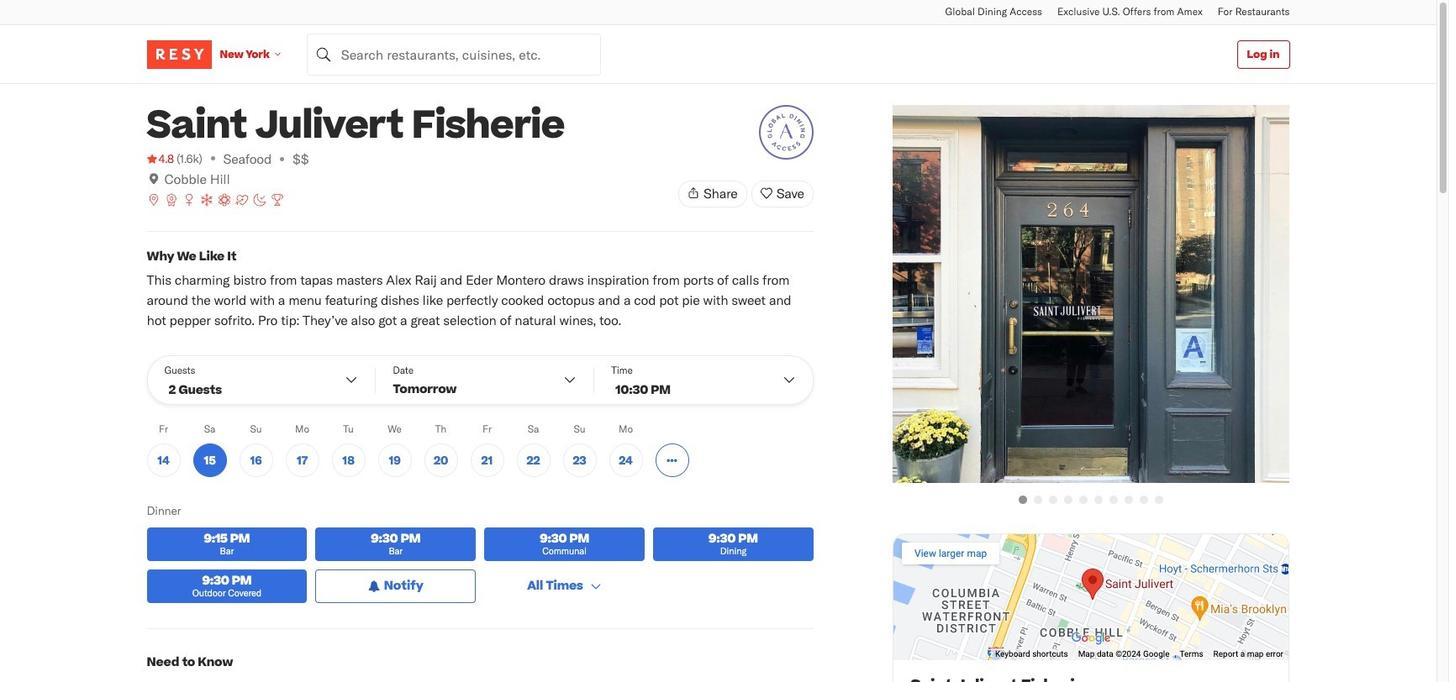 Task type: locate. For each thing, give the bounding box(es) containing it.
4.8 out of 5 stars image
[[147, 150, 174, 167]]

None field
[[307, 33, 601, 75]]

Search restaurants, cuisines, etc. text field
[[307, 33, 601, 75]]



